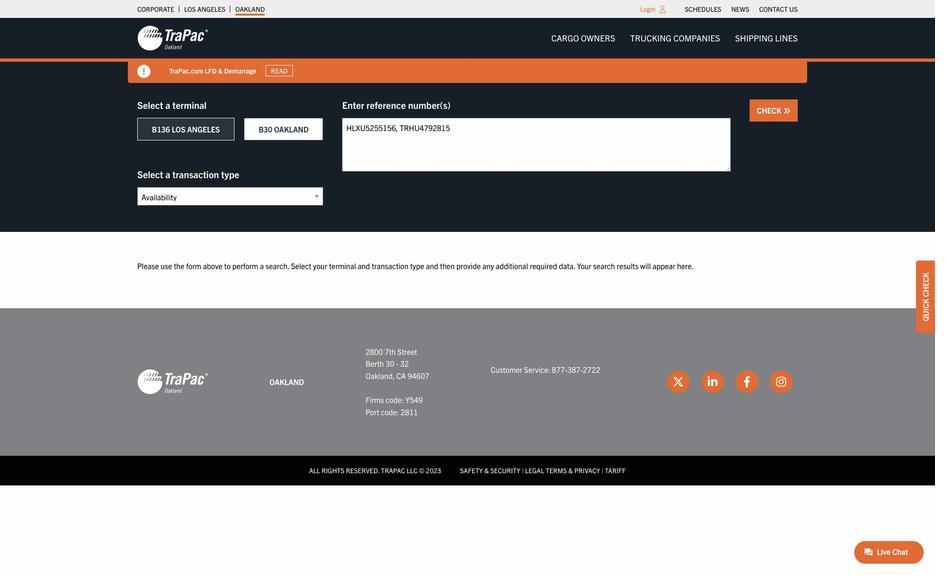 Task type: describe. For each thing, give the bounding box(es) containing it.
2800 7th street berth 30 - 32 oakland, ca 94607
[[366, 347, 429, 381]]

2722
[[583, 365, 600, 375]]

select inside please use the form above to perform a search. select your terminal and transaction type and then provide any additional required data. your search results will appear here. quick check
[[291, 261, 311, 271]]

schedules
[[685, 5, 721, 13]]

©
[[419, 467, 424, 475]]

provide
[[457, 261, 481, 271]]

terms
[[546, 467, 567, 475]]

trucking companies
[[630, 33, 720, 43]]

trucking
[[630, 33, 672, 43]]

30
[[386, 359, 394, 369]]

read link
[[266, 65, 293, 77]]

trapac
[[381, 467, 405, 475]]

port
[[366, 407, 379, 417]]

enter reference number(s)
[[342, 99, 451, 111]]

contact us link
[[759, 2, 798, 16]]

solid image
[[137, 65, 151, 78]]

companies
[[673, 33, 720, 43]]

0 horizontal spatial terminal
[[172, 99, 207, 111]]

any
[[482, 261, 494, 271]]

security
[[490, 467, 520, 475]]

94607
[[408, 371, 429, 381]]

1 vertical spatial angeles
[[187, 125, 220, 134]]

search
[[593, 261, 615, 271]]

y549
[[405, 395, 423, 405]]

lfd
[[205, 66, 217, 75]]

b136 los angeles
[[152, 125, 220, 134]]

0 vertical spatial transaction
[[172, 168, 219, 180]]

check inside button
[[757, 106, 783, 115]]

1 horizontal spatial &
[[484, 467, 489, 475]]

b30
[[259, 125, 272, 134]]

corporate link
[[137, 2, 174, 16]]

type inside please use the form above to perform a search. select your terminal and transaction type and then provide any additional required data. your search results will appear here. quick check
[[410, 261, 424, 271]]

transaction inside please use the form above to perform a search. select your terminal and transaction type and then provide any additional required data. your search results will appear here. quick check
[[372, 261, 408, 271]]

solid image
[[783, 107, 791, 115]]

check button
[[750, 100, 798, 122]]

search.
[[266, 261, 289, 271]]

street
[[397, 347, 417, 356]]

cargo owners link
[[544, 29, 623, 48]]

0 horizontal spatial &
[[218, 66, 223, 75]]

2 oakland image from the top
[[137, 369, 208, 396]]

0 vertical spatial los
[[184, 5, 196, 13]]

service:
[[524, 365, 550, 375]]

tariff link
[[605, 467, 626, 475]]

news
[[731, 5, 749, 13]]

0 vertical spatial code:
[[386, 395, 404, 405]]

0 vertical spatial angeles
[[197, 5, 225, 13]]

32
[[400, 359, 409, 369]]

oakland link
[[235, 2, 265, 16]]

here.
[[677, 261, 694, 271]]

then
[[440, 261, 455, 271]]

quick check link
[[916, 261, 935, 333]]

los angeles
[[184, 5, 225, 13]]

2811
[[401, 407, 418, 417]]

select a terminal
[[137, 99, 207, 111]]

banner containing cargo owners
[[0, 18, 935, 83]]

oakland inside footer
[[270, 377, 304, 387]]

terminal inside please use the form above to perform a search. select your terminal and transaction type and then provide any additional required data. your search results will appear here. quick check
[[329, 261, 356, 271]]

appear
[[653, 261, 675, 271]]

firms code:  y549 port code:  2811
[[366, 395, 423, 417]]

2 | from the left
[[602, 467, 603, 475]]

news link
[[731, 2, 749, 16]]

all rights reserved. trapac llc © 2023
[[309, 467, 441, 475]]

b136
[[152, 125, 170, 134]]

1 | from the left
[[522, 467, 524, 475]]

legal
[[525, 467, 544, 475]]

2 and from the left
[[426, 261, 438, 271]]

reserved.
[[346, 467, 379, 475]]

login link
[[640, 5, 656, 13]]

shipping lines
[[735, 33, 798, 43]]

reference
[[367, 99, 406, 111]]

please
[[137, 261, 159, 271]]



Task type: vqa. For each thing, say whether or not it's contained in the screenshot.
THE DISPLAYS
no



Task type: locate. For each thing, give the bounding box(es) containing it.
shipping lines link
[[728, 29, 805, 48]]

los right b136 on the left top of the page
[[172, 125, 185, 134]]

Enter reference number(s) text field
[[342, 118, 731, 172]]

1 horizontal spatial terminal
[[329, 261, 356, 271]]

code: up 2811
[[386, 395, 404, 405]]

lines
[[775, 33, 798, 43]]

0 vertical spatial a
[[165, 99, 170, 111]]

0 vertical spatial oakland
[[235, 5, 265, 13]]

a down b136 on the left top of the page
[[165, 168, 170, 180]]

footer containing 2800 7th street
[[0, 308, 935, 486]]

0 horizontal spatial check
[[757, 106, 783, 115]]

berth
[[366, 359, 384, 369]]

form
[[186, 261, 201, 271]]

los right corporate
[[184, 5, 196, 13]]

trapac.com
[[169, 66, 203, 75]]

contact us
[[759, 5, 798, 13]]

angeles
[[197, 5, 225, 13], [187, 125, 220, 134]]

& right "lfd"
[[218, 66, 223, 75]]

select for select a transaction type
[[137, 168, 163, 180]]

1 vertical spatial oakland image
[[137, 369, 208, 396]]

a for transaction
[[165, 168, 170, 180]]

1 oakland image from the top
[[137, 25, 208, 51]]

trapac.com lfd & demurrage
[[169, 66, 256, 75]]

0 vertical spatial terminal
[[172, 99, 207, 111]]

trucking companies link
[[623, 29, 728, 48]]

1 and from the left
[[358, 261, 370, 271]]

1 vertical spatial transaction
[[372, 261, 408, 271]]

& right safety
[[484, 467, 489, 475]]

the
[[174, 261, 184, 271]]

additional
[[496, 261, 528, 271]]

2 vertical spatial oakland
[[270, 377, 304, 387]]

demurrage
[[224, 66, 256, 75]]

your
[[313, 261, 327, 271]]

1 vertical spatial los
[[172, 125, 185, 134]]

1 vertical spatial type
[[410, 261, 424, 271]]

menu bar containing schedules
[[680, 2, 803, 16]]

1 vertical spatial check
[[921, 273, 930, 297]]

menu bar containing cargo owners
[[544, 29, 805, 48]]

required
[[530, 261, 557, 271]]

quick
[[921, 299, 930, 322]]

safety & security link
[[460, 467, 520, 475]]

a
[[165, 99, 170, 111], [165, 168, 170, 180], [260, 261, 264, 271]]

ca
[[396, 371, 406, 381]]

firms
[[366, 395, 384, 405]]

enter
[[342, 99, 364, 111]]

please use the form above to perform a search. select your terminal and transaction type and then provide any additional required data. your search results will appear here. quick check
[[137, 261, 930, 322]]

cargo
[[551, 33, 579, 43]]

will
[[640, 261, 651, 271]]

terminal up b136 los angeles
[[172, 99, 207, 111]]

code: right "port"
[[381, 407, 399, 417]]

customer service: 877-387-2722
[[491, 365, 600, 375]]

387-
[[567, 365, 583, 375]]

0 horizontal spatial and
[[358, 261, 370, 271]]

safety
[[460, 467, 483, 475]]

0 vertical spatial oakland image
[[137, 25, 208, 51]]

los angeles link
[[184, 2, 225, 16]]

check inside please use the form above to perform a search. select your terminal and transaction type and then provide any additional required data. your search results will appear here. quick check
[[921, 273, 930, 297]]

select a transaction type
[[137, 168, 239, 180]]

data.
[[559, 261, 575, 271]]

to
[[224, 261, 231, 271]]

2 vertical spatial select
[[291, 261, 311, 271]]

select up b136 on the left top of the page
[[137, 99, 163, 111]]

1 horizontal spatial check
[[921, 273, 930, 297]]

a for terminal
[[165, 99, 170, 111]]

owners
[[581, 33, 615, 43]]

angeles down select a terminal
[[187, 125, 220, 134]]

number(s)
[[408, 99, 451, 111]]

select left your
[[291, 261, 311, 271]]

0 vertical spatial type
[[221, 168, 239, 180]]

877-
[[552, 365, 567, 375]]

and
[[358, 261, 370, 271], [426, 261, 438, 271]]

select for select a terminal
[[137, 99, 163, 111]]

1 horizontal spatial and
[[426, 261, 438, 271]]

1 horizontal spatial |
[[602, 467, 603, 475]]

2800
[[366, 347, 383, 356]]

safety & security | legal terms & privacy | tariff
[[460, 467, 626, 475]]

oakland image
[[137, 25, 208, 51], [137, 369, 208, 396]]

contact
[[759, 5, 788, 13]]

menu bar
[[680, 2, 803, 16], [544, 29, 805, 48]]

oakland
[[235, 5, 265, 13], [274, 125, 309, 134], [270, 377, 304, 387]]

tariff
[[605, 467, 626, 475]]

a up b136 on the left top of the page
[[165, 99, 170, 111]]

banner
[[0, 18, 935, 83]]

perform
[[232, 261, 258, 271]]

footer
[[0, 308, 935, 486]]

2 vertical spatial a
[[260, 261, 264, 271]]

1 vertical spatial terminal
[[329, 261, 356, 271]]

| left tariff
[[602, 467, 603, 475]]

menu bar down light image
[[544, 29, 805, 48]]

above
[[203, 261, 222, 271]]

schedules link
[[685, 2, 721, 16]]

2023
[[426, 467, 441, 475]]

1 vertical spatial oakland
[[274, 125, 309, 134]]

0 horizontal spatial |
[[522, 467, 524, 475]]

legal terms & privacy link
[[525, 467, 600, 475]]

shipping
[[735, 33, 773, 43]]

1 vertical spatial select
[[137, 168, 163, 180]]

and right your
[[358, 261, 370, 271]]

oakland,
[[366, 371, 395, 381]]

transaction
[[172, 168, 219, 180], [372, 261, 408, 271]]

0 horizontal spatial transaction
[[172, 168, 219, 180]]

login
[[640, 5, 656, 13]]

your
[[577, 261, 591, 271]]

0 vertical spatial select
[[137, 99, 163, 111]]

us
[[789, 5, 798, 13]]

all
[[309, 467, 320, 475]]

1 vertical spatial menu bar
[[544, 29, 805, 48]]

read
[[271, 67, 288, 75]]

and left then
[[426, 261, 438, 271]]

a left search.
[[260, 261, 264, 271]]

angeles left oakland link
[[197, 5, 225, 13]]

& right terms
[[568, 467, 573, 475]]

menu bar up shipping
[[680, 2, 803, 16]]

&
[[218, 66, 223, 75], [484, 467, 489, 475], [568, 467, 573, 475]]

0 vertical spatial menu bar
[[680, 2, 803, 16]]

1 horizontal spatial transaction
[[372, 261, 408, 271]]

7th
[[385, 347, 396, 356]]

|
[[522, 467, 524, 475], [602, 467, 603, 475]]

select down b136 on the left top of the page
[[137, 168, 163, 180]]

a inside please use the form above to perform a search. select your terminal and transaction type and then provide any additional required data. your search results will appear here. quick check
[[260, 261, 264, 271]]

b30 oakland
[[259, 125, 309, 134]]

1 horizontal spatial type
[[410, 261, 424, 271]]

privacy
[[574, 467, 600, 475]]

rights
[[322, 467, 344, 475]]

select
[[137, 99, 163, 111], [137, 168, 163, 180], [291, 261, 311, 271]]

1 vertical spatial code:
[[381, 407, 399, 417]]

use
[[161, 261, 172, 271]]

0 horizontal spatial type
[[221, 168, 239, 180]]

check
[[757, 106, 783, 115], [921, 273, 930, 297]]

type
[[221, 168, 239, 180], [410, 261, 424, 271]]

-
[[396, 359, 399, 369]]

code:
[[386, 395, 404, 405], [381, 407, 399, 417]]

1 vertical spatial a
[[165, 168, 170, 180]]

customer
[[491, 365, 522, 375]]

| left legal
[[522, 467, 524, 475]]

0 vertical spatial check
[[757, 106, 783, 115]]

light image
[[659, 6, 666, 13]]

2 horizontal spatial &
[[568, 467, 573, 475]]

cargo owners
[[551, 33, 615, 43]]

terminal right your
[[329, 261, 356, 271]]

los
[[184, 5, 196, 13], [172, 125, 185, 134]]



